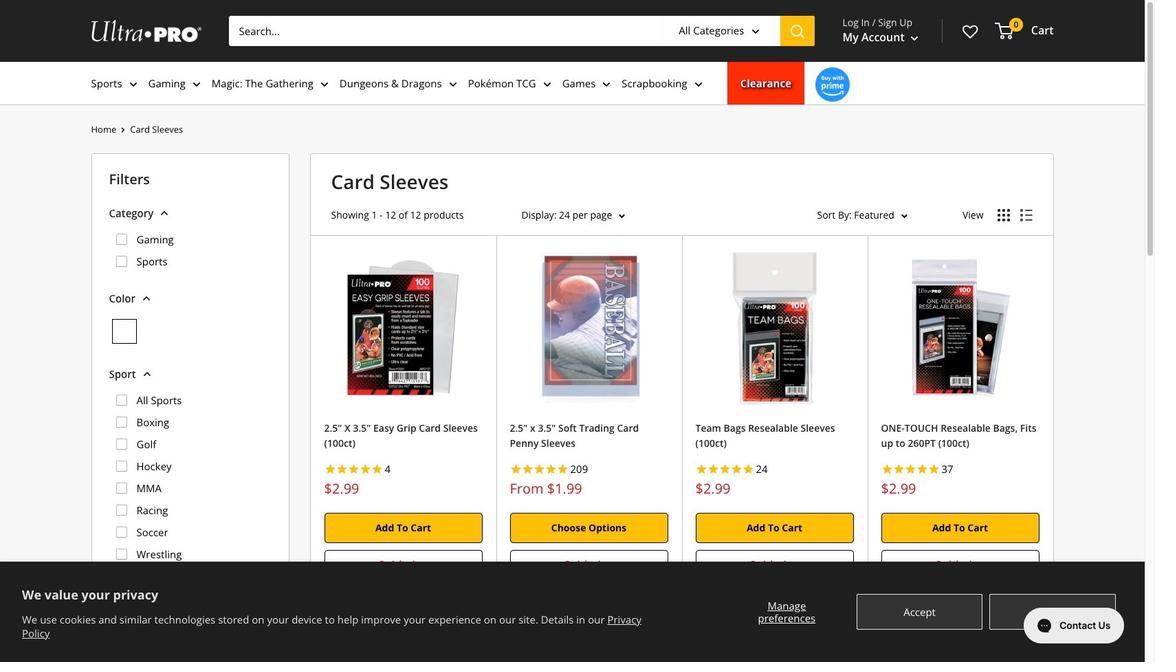 Task type: describe. For each thing, give the bounding box(es) containing it.
one-touch resealable bags, fits up to 260pt (100ct) | ultra pro international image
[[881, 249, 1039, 407]]

platinum series card protector sleeves for standard trading cards image
[[881, 606, 1039, 662]]

arrow right image
[[121, 127, 125, 133]]

graded card resealable sleeves (100ct) image
[[510, 606, 668, 662]]

rated 5.0 out of 5 stars 4 reviews element
[[324, 459, 482, 480]]

display products as grid image
[[997, 209, 1010, 222]]

rated 5.0 out of 5 stars 24 reviews element
[[696, 459, 854, 480]]

4 reviews element
[[385, 462, 391, 476]]

ultra pro international image
[[91, 20, 201, 42]]

rated 4.9 out of 5 stars 209 reviews element
[[510, 459, 668, 480]]

list for the middle arrow bottom icon
[[109, 384, 271, 573]]

2.5" x 3.5" easy grip card sleeves (100ct) | ultra pro international image
[[324, 249, 482, 407]]

1 vertical spatial arrow bottom image
[[143, 371, 151, 377]]

2 vertical spatial arrow bottom image
[[140, 589, 148, 594]]



Task type: locate. For each thing, give the bounding box(es) containing it.
arrow bottom image
[[752, 29, 760, 34], [142, 296, 151, 301]]

search image
[[791, 24, 805, 39]]

1 vertical spatial arrow bottom image
[[142, 296, 151, 301]]

easy grade card sleeves (100ct) for standard size cards image
[[696, 606, 854, 662]]

0 vertical spatial arrow bottom image
[[752, 29, 760, 34]]

team bags resealable sleeves (100ct) | ultra pro international image
[[696, 249, 854, 407]]

24 reviews element
[[756, 462, 768, 476]]

37 reviews element
[[942, 462, 954, 476]]

None checkbox
[[116, 234, 127, 245], [116, 256, 127, 267], [116, 395, 127, 406], [116, 439, 127, 450], [116, 483, 127, 494], [116, 505, 127, 516], [116, 527, 127, 538], [116, 549, 127, 560], [116, 656, 127, 662], [116, 234, 127, 245], [116, 256, 127, 267], [116, 395, 127, 406], [116, 439, 127, 450], [116, 483, 127, 494], [116, 505, 127, 516], [116, 527, 127, 538], [116, 549, 127, 560], [116, 656, 127, 662]]

1 horizontal spatial arrow bottom image
[[752, 29, 760, 34]]

rated 5.0 out of 5 stars 37 reviews element
[[881, 459, 1039, 480]]

arrow bottom image
[[160, 210, 169, 216], [143, 371, 151, 377], [140, 589, 148, 594]]

0 vertical spatial arrow bottom image
[[160, 210, 169, 216]]

0 horizontal spatial arrow bottom image
[[142, 296, 151, 301]]

pro-fit side-load standard deck inner sleeves (100ct) image
[[324, 606, 482, 662]]

display products as list image
[[1020, 209, 1033, 222]]

list for arrow bottom icon to the bottom
[[109, 601, 271, 662]]

2.5" x 3.5" soft trading card penny sleeves | ultra pro international image
[[510, 249, 668, 407]]

None search field
[[229, 16, 815, 46]]

Search... text field
[[229, 16, 661, 46]]

list for top arrow bottom icon
[[109, 223, 271, 280]]

209 reviews element
[[570, 462, 588, 476]]

list
[[91, 62, 1054, 105], [91, 121, 183, 138], [109, 223, 271, 280], [109, 384, 271, 573], [109, 601, 271, 662]]

None checkbox
[[116, 417, 127, 428], [116, 461, 127, 472], [116, 612, 127, 623], [116, 634, 127, 645], [116, 417, 127, 428], [116, 461, 127, 472], [116, 612, 127, 623], [116, 634, 127, 645]]

clear image
[[112, 319, 137, 344]]



Task type: vqa. For each thing, say whether or not it's contained in the screenshot.
Platinum Series Card Protector Sleeves for Standard Trading Cards IMAGE
yes



